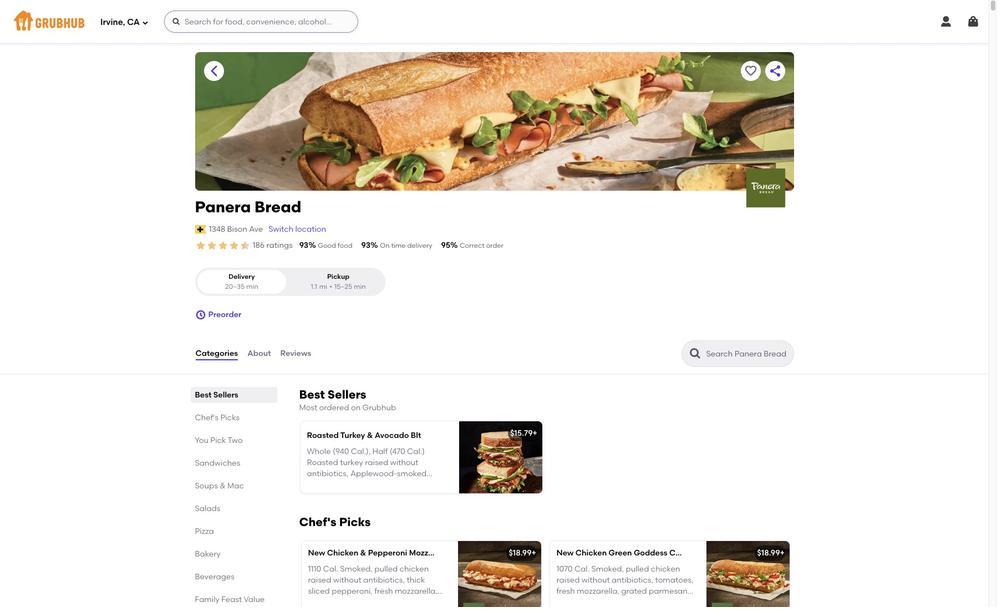 Task type: vqa. For each thing, say whether or not it's contained in the screenshot.
giant
no



Task type: locate. For each thing, give the bounding box(es) containing it.
value
[[244, 595, 265, 605]]

save this restaurant button
[[741, 61, 761, 81]]

$18.99 +
[[509, 549, 536, 558], [757, 549, 785, 558]]

order
[[486, 242, 504, 250]]

svg image inside preorder button
[[195, 309, 206, 321]]

1 horizontal spatial $18.99
[[757, 549, 780, 558]]

time
[[391, 242, 406, 250]]

best
[[299, 388, 325, 402], [195, 390, 212, 400]]

sellers for best sellers most ordered on grubhub
[[328, 388, 366, 402]]

1 horizontal spatial sellers
[[328, 388, 366, 402]]

1 min from the left
[[246, 283, 258, 290]]

$18.99 for new chicken & pepperoni mozzarella melt - stacked toasted baguette image
[[509, 549, 532, 558]]

pickup
[[327, 273, 350, 281]]

best up most
[[299, 388, 325, 402]]

salads tab
[[195, 503, 273, 515]]

1 horizontal spatial chef's picks
[[299, 515, 371, 529]]

& right turkey on the left bottom of page
[[367, 431, 373, 441]]

location
[[295, 224, 326, 234]]

&
[[367, 431, 373, 441], [220, 481, 226, 491]]

bakery tab
[[195, 549, 273, 560]]

irvine, ca
[[100, 17, 140, 27]]

best up chef's picks tab on the left of page
[[195, 390, 212, 400]]

min right 15–25
[[354, 283, 366, 290]]

ca
[[127, 17, 140, 27]]

bison
[[227, 224, 247, 234]]

+
[[533, 429, 537, 438], [532, 549, 536, 558], [780, 549, 785, 558]]

2 $18.99 from the left
[[757, 549, 780, 558]]

1 vertical spatial chef's
[[299, 515, 336, 529]]

•
[[330, 283, 332, 290]]

panera bread
[[195, 197, 301, 216]]

1 $18.99 + from the left
[[509, 549, 536, 558]]

ave
[[249, 224, 263, 234]]

1 horizontal spatial 93
[[361, 241, 371, 250]]

min
[[246, 283, 258, 290], [354, 283, 366, 290]]

+ for roasted turkey & avocado blt image
[[533, 429, 537, 438]]

0 vertical spatial picks
[[220, 413, 240, 423]]

soups & mac tab
[[195, 480, 273, 492]]

picks inside tab
[[220, 413, 240, 423]]

min down delivery
[[246, 283, 258, 290]]

best for best sellers most ordered on grubhub
[[299, 388, 325, 402]]

95
[[441, 241, 450, 250]]

chef's picks inside chef's picks tab
[[195, 413, 240, 423]]

0 horizontal spatial chef's
[[195, 413, 219, 423]]

0 horizontal spatial min
[[246, 283, 258, 290]]

186
[[253, 241, 265, 250]]

best inside best sellers most ordered on grubhub
[[299, 388, 325, 402]]

$18.99
[[509, 549, 532, 558], [757, 549, 780, 558]]

mac
[[227, 481, 244, 491]]

option group
[[195, 268, 385, 296]]

1 horizontal spatial $18.99 +
[[757, 549, 785, 558]]

0 vertical spatial chef's
[[195, 413, 219, 423]]

1 vertical spatial picks
[[339, 515, 371, 529]]

main navigation navigation
[[0, 0, 989, 43]]

sellers for best sellers
[[213, 390, 238, 400]]

ordered
[[319, 403, 349, 413]]

soups
[[195, 481, 218, 491]]

search icon image
[[689, 347, 702, 361]]

0 horizontal spatial chef's picks
[[195, 413, 240, 423]]

1 horizontal spatial best
[[299, 388, 325, 402]]

roasted turkey & avocado blt image
[[459, 422, 542, 494]]

picks
[[220, 413, 240, 423], [339, 515, 371, 529]]

star icon image
[[195, 240, 206, 251], [206, 240, 217, 251], [217, 240, 228, 251], [228, 240, 239, 251], [239, 240, 250, 251], [239, 240, 250, 251]]

most
[[299, 403, 317, 413]]

1 $18.99 from the left
[[509, 549, 532, 558]]

caret left icon image
[[207, 64, 220, 78]]

& left mac
[[220, 481, 226, 491]]

2 $18.99 + from the left
[[757, 549, 785, 558]]

Search Panera Bread search field
[[705, 349, 790, 359]]

best sellers tab
[[195, 389, 273, 401]]

$18.99 + for new chicken & pepperoni mozzarella melt - stacked toasted baguette image
[[509, 549, 536, 558]]

switch location button
[[268, 223, 327, 236]]

1 vertical spatial chef's picks
[[299, 515, 371, 529]]

93
[[299, 241, 308, 250], [361, 241, 371, 250]]

1 horizontal spatial &
[[367, 431, 373, 441]]

correct
[[460, 242, 485, 250]]

1348
[[209, 224, 225, 234]]

1 horizontal spatial chef's
[[299, 515, 336, 529]]

93 down switch location button
[[299, 241, 308, 250]]

2 min from the left
[[354, 283, 366, 290]]

1 horizontal spatial picks
[[339, 515, 371, 529]]

categories button
[[195, 334, 239, 374]]

chef's
[[195, 413, 219, 423], [299, 515, 336, 529]]

beverages tab
[[195, 571, 273, 583]]

ratings
[[266, 241, 293, 250]]

bread
[[255, 197, 301, 216]]

sellers
[[328, 388, 366, 402], [213, 390, 238, 400]]

& inside tab
[[220, 481, 226, 491]]

1348 bison ave button
[[208, 223, 263, 236]]

1 horizontal spatial min
[[354, 283, 366, 290]]

0 horizontal spatial picks
[[220, 413, 240, 423]]

reviews
[[280, 349, 311, 358]]

best for best sellers
[[195, 390, 212, 400]]

salads
[[195, 504, 220, 514]]

2 93 from the left
[[361, 241, 371, 250]]

blt
[[411, 431, 421, 441]]

0 horizontal spatial &
[[220, 481, 226, 491]]

feast
[[221, 595, 242, 605]]

1 vertical spatial &
[[220, 481, 226, 491]]

sellers up on
[[328, 388, 366, 402]]

correct order
[[460, 242, 504, 250]]

preorder button
[[195, 305, 241, 325]]

0 horizontal spatial $18.99 +
[[509, 549, 536, 558]]

1 93 from the left
[[299, 241, 308, 250]]

0 horizontal spatial best
[[195, 390, 212, 400]]

20–35
[[225, 283, 245, 290]]

you
[[195, 436, 209, 445]]

0 vertical spatial chef's picks
[[195, 413, 240, 423]]

sellers inside "tab"
[[213, 390, 238, 400]]

0 horizontal spatial $18.99
[[509, 549, 532, 558]]

mi
[[319, 283, 327, 290]]

pizza tab
[[195, 526, 273, 537]]

best sellers most ordered on grubhub
[[299, 388, 396, 413]]

0 vertical spatial &
[[367, 431, 373, 441]]

irvine,
[[100, 17, 125, 27]]

about
[[247, 349, 271, 358]]

min inside pickup 1.1 mi • 15–25 min
[[354, 283, 366, 290]]

93 left on
[[361, 241, 371, 250]]

sellers up chef's picks tab on the left of page
[[213, 390, 238, 400]]

svg image
[[939, 15, 953, 28], [967, 15, 980, 28], [172, 17, 181, 26], [142, 19, 149, 26], [195, 309, 206, 321]]

sellers inside best sellers most ordered on grubhub
[[328, 388, 366, 402]]

$15.79 +
[[510, 429, 537, 438]]

best inside "tab"
[[195, 390, 212, 400]]

0 horizontal spatial sellers
[[213, 390, 238, 400]]

chef's picks
[[195, 413, 240, 423], [299, 515, 371, 529]]

0 horizontal spatial 93
[[299, 241, 308, 250]]

turkey
[[340, 431, 365, 441]]



Task type: describe. For each thing, give the bounding box(es) containing it.
save this restaurant image
[[744, 64, 757, 78]]

chef's inside tab
[[195, 413, 219, 423]]

family
[[195, 595, 220, 605]]

1.1
[[311, 283, 317, 290]]

delivery 20–35 min
[[225, 273, 258, 290]]

$15.79
[[510, 429, 533, 438]]

categories
[[195, 349, 238, 358]]

beverages
[[195, 572, 234, 582]]

reviews button
[[280, 334, 312, 374]]

about button
[[247, 334, 272, 374]]

two
[[228, 436, 243, 445]]

sandwiches tab
[[195, 458, 273, 469]]

good food
[[318, 242, 352, 250]]

93 for on time delivery
[[361, 241, 371, 250]]

family feast value meals tab
[[195, 594, 273, 607]]

best sellers
[[195, 390, 238, 400]]

delivery
[[407, 242, 432, 250]]

+ for new chicken & pepperoni mozzarella melt - stacked toasted baguette image
[[532, 549, 536, 558]]

+ for new chicken green goddess caprese melt - stacked toasted baguette image
[[780, 549, 785, 558]]

meals
[[195, 607, 217, 607]]

roasted
[[307, 431, 339, 441]]

186 ratings
[[253, 241, 293, 250]]

option group containing delivery 20–35 min
[[195, 268, 385, 296]]

sandwiches
[[195, 459, 240, 468]]

you pick two
[[195, 436, 243, 445]]

delivery
[[229, 273, 255, 281]]

chef's picks tab
[[195, 412, 273, 424]]

bakery
[[195, 550, 221, 559]]

grubhub
[[362, 403, 396, 413]]

1348 bison ave
[[209, 224, 263, 234]]

93 for good food
[[299, 241, 308, 250]]

you pick two tab
[[195, 435, 273, 446]]

pickup 1.1 mi • 15–25 min
[[311, 273, 366, 290]]

15–25
[[334, 283, 352, 290]]

$18.99 + for new chicken green goddess caprese melt - stacked toasted baguette image
[[757, 549, 785, 558]]

min inside delivery 20–35 min
[[246, 283, 258, 290]]

new chicken & pepperoni mozzarella melt - stacked toasted baguette image
[[458, 541, 541, 607]]

preorder
[[208, 310, 241, 319]]

food
[[338, 242, 352, 250]]

avocado
[[375, 431, 409, 441]]

on time delivery
[[380, 242, 432, 250]]

on
[[351, 403, 361, 413]]

family feast value meals
[[195, 595, 265, 607]]

new chicken green goddess caprese melt - stacked toasted baguette image
[[706, 541, 789, 607]]

pick
[[210, 436, 226, 445]]

panera bread logo image
[[746, 169, 785, 207]]

share icon image
[[768, 64, 782, 78]]

on
[[380, 242, 390, 250]]

switch
[[268, 224, 293, 234]]

subscription pass image
[[195, 225, 206, 234]]

panera
[[195, 197, 251, 216]]

soups & mac
[[195, 481, 244, 491]]

Search for food, convenience, alcohol... search field
[[164, 11, 358, 33]]

good
[[318, 242, 336, 250]]

switch location
[[268, 224, 326, 234]]

roasted turkey & avocado blt
[[307, 431, 421, 441]]

$18.99 for new chicken green goddess caprese melt - stacked toasted baguette image
[[757, 549, 780, 558]]

pizza
[[195, 527, 214, 536]]



